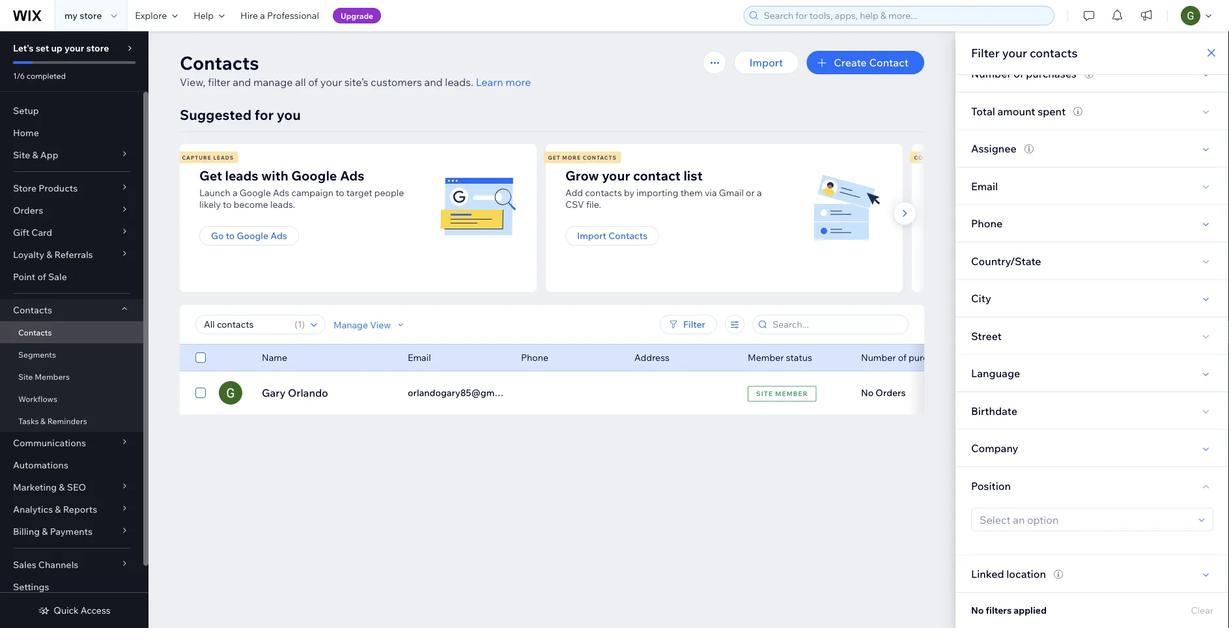 Task type: locate. For each thing, give the bounding box(es) containing it.
1 vertical spatial to
[[223, 199, 232, 210]]

1 vertical spatial import
[[577, 230, 607, 241]]

google down the become
[[237, 230, 269, 241]]

1 vertical spatial view
[[834, 387, 858, 400]]

seo
[[67, 482, 86, 493]]

0 horizontal spatial view
[[370, 319, 391, 330]]

more
[[563, 154, 581, 161]]

& inside site & app popup button
[[32, 149, 38, 161]]

1 horizontal spatial phone
[[972, 217, 1003, 230]]

no for no filters applied
[[972, 605, 984, 616]]

number of purchases
[[972, 67, 1077, 80], [862, 352, 953, 363]]

get leads with google ads launch a google ads campaign to target people likely to become leads.
[[199, 167, 404, 210]]

phone
[[972, 217, 1003, 230], [521, 352, 549, 363]]

site for site & app
[[13, 149, 30, 161]]

a down leads
[[233, 187, 238, 198]]

0 vertical spatial number
[[972, 67, 1012, 80]]

filter inside button
[[684, 319, 706, 330]]

1 horizontal spatial import
[[750, 56, 784, 69]]

go to google ads
[[211, 230, 287, 241]]

1 vertical spatial phone
[[521, 352, 549, 363]]

by
[[624, 187, 635, 198]]

1 vertical spatial email
[[408, 352, 431, 363]]

filter
[[208, 76, 230, 89]]

no filters applied
[[972, 605, 1047, 616]]

0 vertical spatial phone
[[972, 217, 1003, 230]]

member down the status
[[776, 390, 809, 398]]

1 vertical spatial filter
[[684, 319, 706, 330]]

0 horizontal spatial number
[[862, 352, 897, 363]]

site inside popup button
[[13, 149, 30, 161]]

ads up the target
[[340, 167, 365, 183]]

your left site's
[[321, 76, 342, 89]]

0 vertical spatial view
[[370, 319, 391, 330]]

0 horizontal spatial and
[[233, 76, 251, 89]]

& for tasks
[[40, 416, 46, 426]]

0 vertical spatial site
[[13, 149, 30, 161]]

site down member status
[[757, 390, 774, 398]]

0 horizontal spatial leads.
[[271, 199, 295, 210]]

your up by
[[602, 167, 631, 183]]

0 vertical spatial store
[[80, 10, 102, 21]]

0 horizontal spatial email
[[408, 352, 431, 363]]

site down home
[[13, 149, 30, 161]]

1 and from the left
[[233, 76, 251, 89]]

1 vertical spatial number
[[862, 352, 897, 363]]

of inside contacts view, filter and manage all of your site's customers and leads. learn more
[[308, 76, 318, 89]]

0 vertical spatial import
[[750, 56, 784, 69]]

importing
[[637, 187, 679, 198]]

0 vertical spatial no
[[862, 387, 874, 399]]

0 horizontal spatial phone
[[521, 352, 549, 363]]

1 vertical spatial site
[[18, 372, 33, 382]]

& right tasks
[[40, 416, 46, 426]]

import
[[750, 56, 784, 69], [577, 230, 607, 241]]

& right billing at the left
[[42, 526, 48, 537]]

communications button
[[0, 432, 143, 454]]

leads. inside contacts view, filter and manage all of your site's customers and leads. learn more
[[445, 76, 474, 89]]

1 vertical spatial contacts
[[585, 187, 622, 198]]

view left the 'no orders'
[[834, 387, 858, 400]]

google inside button
[[237, 230, 269, 241]]

contacts link
[[0, 321, 143, 343]]

0 horizontal spatial contacts
[[585, 187, 622, 198]]

& inside loyalty & referrals dropdown button
[[46, 249, 52, 260]]

point
[[13, 271, 35, 283]]

Search... field
[[769, 315, 905, 334]]

1 horizontal spatial orders
[[876, 387, 906, 399]]

all
[[295, 76, 306, 89]]

spent
[[1038, 104, 1066, 117]]

you
[[277, 106, 301, 123]]

app
[[40, 149, 58, 161]]

1 horizontal spatial leads
[[947, 154, 968, 161]]

of up the 'no orders'
[[899, 352, 907, 363]]

of left the sale
[[37, 271, 46, 283]]

contacts down point of sale in the top left of the page
[[13, 304, 52, 316]]

1 horizontal spatial contacts
[[1030, 45, 1078, 60]]

manage view
[[334, 319, 391, 330]]

& inside billing & payments dropdown button
[[42, 526, 48, 537]]

gary orlando image
[[219, 381, 242, 405]]

1 vertical spatial member
[[776, 390, 809, 398]]

0 horizontal spatial a
[[233, 187, 238, 198]]

site down segments
[[18, 372, 33, 382]]

import inside button
[[577, 230, 607, 241]]

a right or
[[757, 187, 762, 198]]

view inside view link
[[834, 387, 858, 400]]

& left reports at the left bottom of page
[[55, 504, 61, 515]]

0 vertical spatial orders
[[13, 205, 43, 216]]

to right go on the left of page
[[226, 230, 235, 241]]

1 vertical spatial store
[[86, 42, 109, 54]]

leads.
[[445, 76, 474, 89], [271, 199, 295, 210]]

number of purchases up the 'no orders'
[[862, 352, 953, 363]]

and right filter
[[233, 76, 251, 89]]

1 vertical spatial no
[[972, 605, 984, 616]]

2 horizontal spatial a
[[757, 187, 762, 198]]

manage
[[334, 319, 368, 330]]

sales channels
[[13, 559, 78, 571]]

filter your contacts
[[972, 45, 1078, 60]]

leads. left learn
[[445, 76, 474, 89]]

1 vertical spatial purchases
[[909, 352, 953, 363]]

number up the 'no orders'
[[862, 352, 897, 363]]

1 horizontal spatial leads.
[[445, 76, 474, 89]]

workflows
[[18, 394, 57, 404]]

file.
[[587, 199, 602, 210]]

2 vertical spatial google
[[237, 230, 269, 241]]

your right up
[[65, 42, 84, 54]]

leads
[[225, 167, 259, 183]]

1 leads from the left
[[213, 154, 234, 161]]

1 vertical spatial google
[[240, 187, 271, 198]]

contacts button
[[0, 299, 143, 321]]

leads. down with
[[271, 199, 295, 210]]

marketing & seo button
[[0, 476, 143, 499]]

become
[[234, 199, 268, 210]]

store right my
[[80, 10, 102, 21]]

a inside grow your contact list add contacts by importing them via gmail or a csv file.
[[757, 187, 762, 198]]

list containing get leads with google ads
[[178, 144, 1230, 292]]

contacts down by
[[609, 230, 648, 241]]

segments
[[18, 350, 56, 359]]

no for no orders
[[862, 387, 874, 399]]

billing & payments
[[13, 526, 93, 537]]

purchases
[[1027, 67, 1077, 80], [909, 352, 953, 363]]

country/state
[[972, 254, 1042, 267]]

sale
[[48, 271, 67, 283]]

create contact button
[[807, 51, 925, 74]]

get more contacts
[[548, 154, 617, 161]]

to
[[336, 187, 345, 198], [223, 199, 232, 210], [226, 230, 235, 241]]

orders right view link
[[876, 387, 906, 399]]

of right 'all'
[[308, 76, 318, 89]]

tasks
[[18, 416, 39, 426]]

convert leads
[[915, 154, 968, 161]]

1 vertical spatial orders
[[876, 387, 906, 399]]

get
[[548, 154, 561, 161]]

)
[[302, 319, 305, 330]]

address
[[635, 352, 670, 363]]

site for site members
[[18, 372, 33, 382]]

0 horizontal spatial leads
[[213, 154, 234, 161]]

0 vertical spatial leads.
[[445, 76, 474, 89]]

set
[[36, 42, 49, 54]]

orders button
[[0, 199, 143, 222]]

Select an option field
[[976, 509, 1195, 531]]

email down assignee
[[972, 179, 999, 192]]

contacts inside grow your contact list add contacts by importing them via gmail or a csv file.
[[585, 187, 622, 198]]

gary orlando
[[262, 387, 328, 400]]

reports
[[63, 504, 97, 515]]

contacts up filter
[[180, 51, 259, 74]]

loyalty & referrals button
[[0, 244, 143, 266]]

1 horizontal spatial email
[[972, 179, 999, 192]]

contacts inside button
[[609, 230, 648, 241]]

upgrade button
[[333, 8, 381, 23]]

1 vertical spatial leads.
[[271, 199, 295, 210]]

1 horizontal spatial no
[[972, 605, 984, 616]]

2 vertical spatial to
[[226, 230, 235, 241]]

home link
[[0, 122, 143, 144]]

& inside analytics & reports popup button
[[55, 504, 61, 515]]

member left the status
[[748, 352, 784, 363]]

city
[[972, 292, 992, 305]]

google up the become
[[240, 187, 271, 198]]

a
[[260, 10, 265, 21], [233, 187, 238, 198], [757, 187, 762, 198]]

ads down get leads with google ads launch a google ads campaign to target people likely to become leads.
[[271, 230, 287, 241]]

applied
[[1014, 605, 1047, 616]]

1 horizontal spatial filter
[[972, 45, 1000, 60]]

sales channels button
[[0, 554, 143, 576]]

Unsaved view field
[[200, 315, 291, 334]]

2 leads from the left
[[947, 154, 968, 161]]

& for analytics
[[55, 504, 61, 515]]

go
[[211, 230, 224, 241]]

contacts inside contacts view, filter and manage all of your site's customers and leads. learn more
[[180, 51, 259, 74]]

2 vertical spatial ads
[[271, 230, 287, 241]]

contacts up spent
[[1030, 45, 1078, 60]]

0 vertical spatial to
[[336, 187, 345, 198]]

&
[[32, 149, 38, 161], [46, 249, 52, 260], [40, 416, 46, 426], [59, 482, 65, 493], [55, 504, 61, 515], [42, 526, 48, 537]]

campaign
[[292, 187, 334, 198]]

0 vertical spatial filter
[[972, 45, 1000, 60]]

my
[[65, 10, 78, 21]]

learn
[[476, 76, 504, 89]]

1 vertical spatial number of purchases
[[862, 352, 953, 363]]

view right manage
[[370, 319, 391, 330]]

& left seo
[[59, 482, 65, 493]]

leads right convert at the top right
[[947, 154, 968, 161]]

total
[[972, 104, 996, 117]]

list
[[178, 144, 1230, 292]]

1 horizontal spatial and
[[425, 76, 443, 89]]

& right loyalty
[[46, 249, 52, 260]]

orders
[[13, 205, 43, 216], [876, 387, 906, 399]]

a inside get leads with google ads launch a google ads campaign to target people likely to become leads.
[[233, 187, 238, 198]]

& inside marketing & seo popup button
[[59, 482, 65, 493]]

quick
[[54, 605, 79, 616]]

0 horizontal spatial number of purchases
[[862, 352, 953, 363]]

0 vertical spatial purchases
[[1027, 67, 1077, 80]]

explore
[[135, 10, 167, 21]]

1/6 completed
[[13, 71, 66, 80]]

google
[[292, 167, 337, 183], [240, 187, 271, 198], [237, 230, 269, 241]]

& left the app
[[32, 149, 38, 161]]

capture
[[182, 154, 212, 161]]

to left the target
[[336, 187, 345, 198]]

orders down store
[[13, 205, 43, 216]]

0 horizontal spatial no
[[862, 387, 874, 399]]

0 horizontal spatial import
[[577, 230, 607, 241]]

& inside tasks & reminders link
[[40, 416, 46, 426]]

ads down with
[[273, 187, 290, 198]]

number up total
[[972, 67, 1012, 80]]

ads
[[340, 167, 365, 183], [273, 187, 290, 198], [271, 230, 287, 241]]

None checkbox
[[196, 350, 206, 366], [196, 385, 206, 401], [196, 350, 206, 366], [196, 385, 206, 401]]

number of purchases down filter your contacts
[[972, 67, 1077, 80]]

site's
[[345, 76, 369, 89]]

up
[[51, 42, 62, 54]]

0 horizontal spatial filter
[[684, 319, 706, 330]]

contact
[[870, 56, 909, 69]]

1 horizontal spatial view
[[834, 387, 858, 400]]

status
[[786, 352, 813, 363]]

0 horizontal spatial orders
[[13, 205, 43, 216]]

no
[[862, 387, 874, 399], [972, 605, 984, 616]]

2 vertical spatial site
[[757, 390, 774, 398]]

to down launch
[[223, 199, 232, 210]]

0 vertical spatial number of purchases
[[972, 67, 1077, 80]]

and right customers
[[425, 76, 443, 89]]

leads up get
[[213, 154, 234, 161]]

email up orlandogary85@gmail.com on the bottom of the page
[[408, 352, 431, 363]]

store down my store
[[86, 42, 109, 54]]

linked
[[972, 568, 1005, 581]]

import inside button
[[750, 56, 784, 69]]

a right hire
[[260, 10, 265, 21]]

tasks & reminders link
[[0, 410, 143, 432]]

contacts up file.
[[585, 187, 622, 198]]

google up campaign
[[292, 167, 337, 183]]

filter for filter
[[684, 319, 706, 330]]



Task type: describe. For each thing, give the bounding box(es) containing it.
suggested
[[180, 106, 252, 123]]

0 vertical spatial contacts
[[1030, 45, 1078, 60]]

setup link
[[0, 100, 143, 122]]

card
[[31, 227, 52, 238]]

of down filter your contacts
[[1014, 67, 1024, 80]]

quick access
[[54, 605, 111, 616]]

view,
[[180, 76, 206, 89]]

0 vertical spatial ads
[[340, 167, 365, 183]]

marketing & seo
[[13, 482, 86, 493]]

loyalty
[[13, 249, 44, 260]]

your inside contacts view, filter and manage all of your site's customers and leads. learn more
[[321, 76, 342, 89]]

gmail
[[719, 187, 744, 198]]

with
[[261, 167, 289, 183]]

to inside the go to google ads button
[[226, 230, 235, 241]]

point of sale link
[[0, 266, 143, 288]]

& for marketing
[[59, 482, 65, 493]]

& for loyalty
[[46, 249, 52, 260]]

store products button
[[0, 177, 143, 199]]

2 and from the left
[[425, 76, 443, 89]]

convert
[[915, 154, 945, 161]]

& for site
[[32, 149, 38, 161]]

let's
[[13, 42, 34, 54]]

settings
[[13, 581, 49, 593]]

member status
[[748, 352, 813, 363]]

automations
[[13, 460, 68, 471]]

completed
[[27, 71, 66, 80]]

manage
[[254, 76, 293, 89]]

let's set up your store
[[13, 42, 109, 54]]

my store
[[65, 10, 102, 21]]

leads. inside get leads with google ads launch a google ads campaign to target people likely to become leads.
[[271, 199, 295, 210]]

home
[[13, 127, 39, 139]]

language
[[972, 367, 1021, 380]]

hire a professional link
[[233, 0, 327, 31]]

your inside grow your contact list add contacts by importing them via gmail or a csv file.
[[602, 167, 631, 183]]

people
[[375, 187, 404, 198]]

hire a professional
[[241, 10, 319, 21]]

site for site member
[[757, 390, 774, 398]]

go to google ads button
[[199, 226, 299, 246]]

site members
[[18, 372, 70, 382]]

orders inside dropdown button
[[13, 205, 43, 216]]

your inside 'sidebar' element
[[65, 42, 84, 54]]

company
[[972, 442, 1019, 455]]

gift card button
[[0, 222, 143, 244]]

products
[[39, 183, 78, 194]]

import contacts button
[[566, 226, 660, 246]]

gift card
[[13, 227, 52, 238]]

total amount spent
[[972, 104, 1066, 117]]

(
[[295, 319, 298, 330]]

help
[[194, 10, 214, 21]]

create contact
[[834, 56, 909, 69]]

1
[[298, 319, 302, 330]]

payments
[[50, 526, 93, 537]]

communications
[[13, 437, 86, 449]]

ads inside button
[[271, 230, 287, 241]]

or
[[746, 187, 755, 198]]

import button
[[734, 51, 799, 74]]

help button
[[186, 0, 233, 31]]

marketing
[[13, 482, 57, 493]]

site members link
[[0, 366, 143, 388]]

likely
[[199, 199, 221, 210]]

contact
[[633, 167, 681, 183]]

contacts inside dropdown button
[[13, 304, 52, 316]]

0 vertical spatial google
[[292, 167, 337, 183]]

leads for capture leads
[[213, 154, 234, 161]]

filter button
[[660, 315, 718, 334]]

more
[[506, 76, 531, 89]]

Search for tools, apps, help & more... field
[[760, 7, 1051, 25]]

channels
[[38, 559, 78, 571]]

& for billing
[[42, 526, 48, 537]]

segments link
[[0, 343, 143, 366]]

members
[[35, 372, 70, 382]]

setup
[[13, 105, 39, 116]]

them
[[681, 187, 703, 198]]

import contacts
[[577, 230, 648, 241]]

referrals
[[54, 249, 93, 260]]

access
[[81, 605, 111, 616]]

import for import
[[750, 56, 784, 69]]

filter for filter your contacts
[[972, 45, 1000, 60]]

billing
[[13, 526, 40, 537]]

store inside 'sidebar' element
[[86, 42, 109, 54]]

sidebar element
[[0, 31, 149, 628]]

reminders
[[47, 416, 87, 426]]

manage view button
[[334, 319, 407, 331]]

0 horizontal spatial purchases
[[909, 352, 953, 363]]

professional
[[267, 10, 319, 21]]

gift
[[13, 227, 29, 238]]

suggested for you
[[180, 106, 301, 123]]

contacts
[[583, 154, 617, 161]]

of inside point of sale link
[[37, 271, 46, 283]]

contacts view, filter and manage all of your site's customers and leads. learn more
[[180, 51, 531, 89]]

street
[[972, 329, 1002, 342]]

your up amount
[[1003, 45, 1028, 60]]

view link
[[819, 381, 874, 405]]

loyalty & referrals
[[13, 249, 93, 260]]

leads for convert leads
[[947, 154, 968, 161]]

0 vertical spatial member
[[748, 352, 784, 363]]

1 vertical spatial ads
[[273, 187, 290, 198]]

assignee
[[972, 142, 1017, 155]]

settings link
[[0, 576, 143, 598]]

upgrade
[[341, 11, 374, 21]]

1 horizontal spatial number
[[972, 67, 1012, 80]]

amount
[[998, 104, 1036, 117]]

1 horizontal spatial purchases
[[1027, 67, 1077, 80]]

view inside manage view popup button
[[370, 319, 391, 330]]

point of sale
[[13, 271, 67, 283]]

location
[[1007, 568, 1047, 581]]

1 horizontal spatial a
[[260, 10, 265, 21]]

orlando
[[288, 387, 328, 400]]

1 horizontal spatial number of purchases
[[972, 67, 1077, 80]]

contacts up segments
[[18, 328, 52, 337]]

import for import contacts
[[577, 230, 607, 241]]

tasks & reminders
[[18, 416, 87, 426]]

0 vertical spatial email
[[972, 179, 999, 192]]

analytics & reports button
[[0, 499, 143, 521]]



Task type: vqa. For each thing, say whether or not it's contained in the screenshot.
the options,
no



